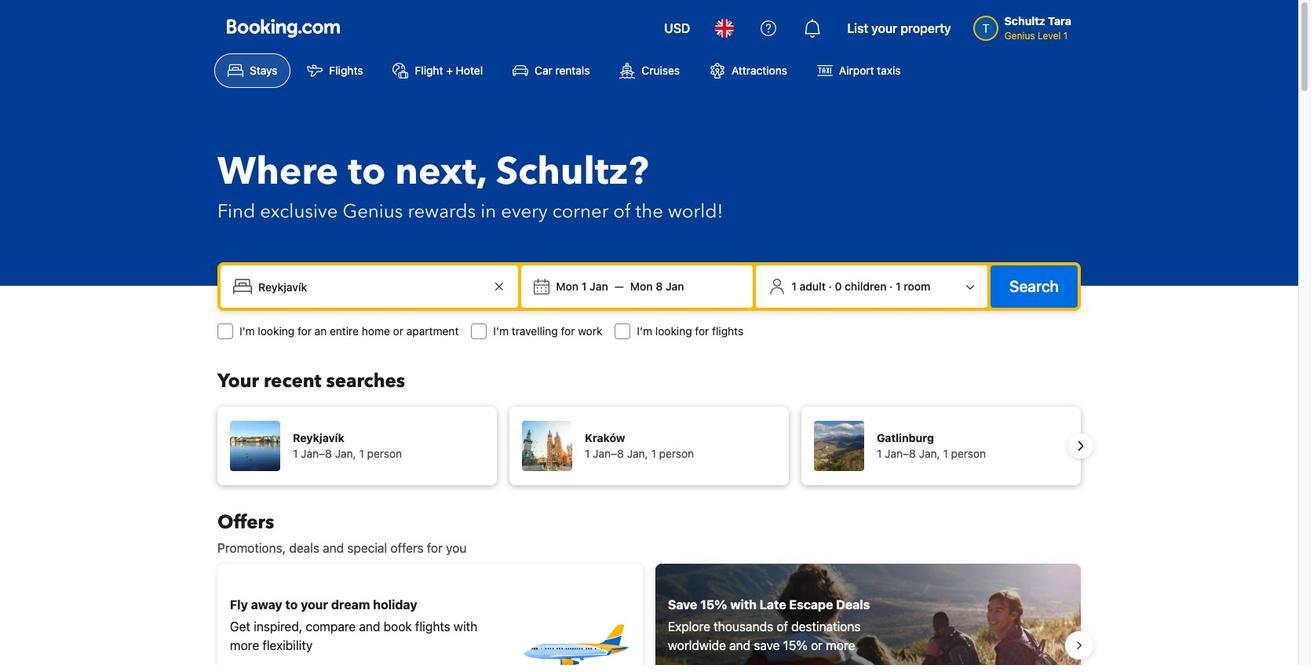 Task type: describe. For each thing, give the bounding box(es) containing it.
gatlinburg
[[877, 431, 934, 444]]

region containing reykjavík
[[205, 400, 1094, 492]]

airport
[[839, 64, 874, 77]]

get
[[230, 620, 250, 634]]

to inside fly away to your dream holiday get inspired, compare and book flights with more flexibility
[[285, 598, 298, 612]]

search
[[1010, 277, 1059, 295]]

flights link
[[294, 53, 377, 88]]

deals
[[289, 541, 320, 555]]

attractions link
[[697, 53, 801, 88]]

flight + hotel link
[[380, 53, 496, 88]]

i'm looking for an entire home or apartment
[[240, 324, 459, 338]]

car rentals
[[535, 64, 590, 77]]

1 adult · 0 children · 1 room
[[792, 280, 931, 293]]

or inside save 15% with late escape deals explore thousands of destinations worldwide and save 15% or more
[[811, 638, 823, 653]]

kraków 1 jan–8 jan, 1 person
[[585, 431, 694, 460]]

an
[[315, 324, 327, 338]]

destinations
[[792, 620, 861, 634]]

list your property
[[848, 21, 951, 35]]

jan–8 for reykjavík
[[301, 447, 332, 460]]

for for an
[[298, 324, 312, 338]]

with inside fly away to your dream holiday get inspired, compare and book flights with more flexibility
[[454, 620, 478, 634]]

of inside save 15% with late escape deals explore thousands of destinations worldwide and save 15% or more
[[777, 620, 788, 634]]

for for flights
[[695, 324, 709, 338]]

and inside fly away to your dream holiday get inspired, compare and book flights with more flexibility
[[359, 620, 380, 634]]

world!
[[668, 199, 724, 225]]

your
[[218, 368, 259, 394]]

genius inside where to next, schultz? find exclusive genius rewards in every corner of the world!
[[343, 199, 403, 225]]

search button
[[991, 265, 1078, 308]]

airport taxis link
[[804, 53, 915, 88]]

recent
[[264, 368, 322, 394]]

1 horizontal spatial 15%
[[784, 638, 808, 653]]

hotel
[[456, 64, 483, 77]]

late
[[760, 598, 787, 612]]

kraków
[[585, 431, 625, 444]]

the
[[636, 199, 664, 225]]

schultz?
[[496, 146, 649, 198]]

corner
[[553, 199, 609, 225]]

in
[[481, 199, 496, 225]]

cruises link
[[607, 53, 693, 88]]

find
[[218, 199, 255, 225]]

inspired,
[[254, 620, 303, 634]]

8
[[656, 280, 663, 293]]

region containing fly away to your dream holiday
[[205, 558, 1094, 665]]

book
[[384, 620, 412, 634]]

searches
[[326, 368, 405, 394]]

rentals
[[556, 64, 590, 77]]

promotions,
[[218, 541, 286, 555]]

attractions
[[732, 64, 788, 77]]

next,
[[395, 146, 487, 198]]

deals
[[836, 598, 870, 612]]

entire
[[330, 324, 359, 338]]

exclusive
[[260, 199, 338, 225]]

flights
[[329, 64, 363, 77]]

person for kraków 1 jan–8 jan, 1 person
[[659, 447, 694, 460]]

reykjavík 1 jan–8 jan, 1 person
[[293, 431, 402, 460]]

i'm looking for flights
[[637, 324, 744, 338]]

booking.com image
[[227, 19, 340, 38]]

schultz
[[1005, 14, 1046, 27]]

cruises
[[642, 64, 680, 77]]

property
[[901, 21, 951, 35]]

travelling
[[512, 324, 558, 338]]

dream
[[331, 598, 370, 612]]

2 jan from the left
[[666, 280, 685, 293]]

every
[[501, 199, 548, 225]]

group of friends hiking on a sunny day in the mountains image
[[656, 564, 1081, 665]]

level
[[1038, 30, 1061, 42]]

mon 8 jan button
[[624, 272, 691, 301]]

genius inside the schultz tara genius level 1
[[1005, 30, 1036, 42]]

adult
[[800, 280, 826, 293]]

explore
[[668, 620, 711, 634]]

car
[[535, 64, 553, 77]]

flight
[[415, 64, 443, 77]]

+
[[446, 64, 453, 77]]

flight + hotel
[[415, 64, 483, 77]]

flights inside fly away to your dream holiday get inspired, compare and book flights with more flexibility
[[415, 620, 451, 634]]

1 horizontal spatial flights
[[712, 324, 744, 338]]

looking for i'm
[[656, 324, 692, 338]]

work
[[578, 324, 603, 338]]



Task type: vqa. For each thing, say whether or not it's contained in the screenshot.
"US$13.17"
no



Task type: locate. For each thing, give the bounding box(es) containing it.
0 horizontal spatial ·
[[829, 280, 832, 293]]

2 jan, from the left
[[627, 447, 648, 460]]

and left book
[[359, 620, 380, 634]]

jan right 8
[[666, 280, 685, 293]]

1 · from the left
[[829, 280, 832, 293]]

0 vertical spatial with
[[731, 598, 757, 612]]

usd button
[[655, 9, 700, 47]]

1 vertical spatial or
[[811, 638, 823, 653]]

jan, inside gatlinburg 1 jan–8 jan, 1 person
[[919, 447, 941, 460]]

of down late
[[777, 620, 788, 634]]

list your property link
[[838, 9, 961, 47]]

0 horizontal spatial jan–8
[[301, 447, 332, 460]]

1 horizontal spatial jan,
[[627, 447, 648, 460]]

or
[[393, 324, 404, 338], [811, 638, 823, 653]]

room
[[904, 280, 931, 293]]

to left next,
[[348, 146, 386, 198]]

1 vertical spatial 15%
[[784, 638, 808, 653]]

rewards
[[408, 199, 476, 225]]

0 horizontal spatial and
[[323, 541, 344, 555]]

i'm
[[637, 324, 653, 338]]

for left work
[[561, 324, 575, 338]]

1 horizontal spatial and
[[359, 620, 380, 634]]

0 horizontal spatial to
[[285, 598, 298, 612]]

0 vertical spatial and
[[323, 541, 344, 555]]

looking right i'm at the left of page
[[656, 324, 692, 338]]

genius
[[1005, 30, 1036, 42], [343, 199, 403, 225]]

2 horizontal spatial and
[[730, 638, 751, 653]]

2 more from the left
[[826, 638, 855, 653]]

0 horizontal spatial 15%
[[701, 598, 728, 612]]

for
[[298, 324, 312, 338], [561, 324, 575, 338], [695, 324, 709, 338], [427, 541, 443, 555]]

taxis
[[877, 64, 901, 77]]

1 horizontal spatial with
[[731, 598, 757, 612]]

0 horizontal spatial of
[[614, 199, 631, 225]]

i'm for i'm looking for an entire home or apartment
[[240, 324, 255, 338]]

for left you
[[427, 541, 443, 555]]

0 horizontal spatial looking
[[258, 324, 295, 338]]

0 horizontal spatial genius
[[343, 199, 403, 225]]

home
[[362, 324, 390, 338]]

0 horizontal spatial more
[[230, 638, 259, 653]]

your
[[872, 21, 898, 35], [301, 598, 328, 612]]

away
[[251, 598, 282, 612]]

1 jan from the left
[[590, 280, 608, 293]]

jan–8 down reykjavík
[[301, 447, 332, 460]]

you
[[446, 541, 467, 555]]

more
[[230, 638, 259, 653], [826, 638, 855, 653]]

offers
[[391, 541, 424, 555]]

0 vertical spatial or
[[393, 324, 404, 338]]

1 jan–8 from the left
[[301, 447, 332, 460]]

1 mon from the left
[[556, 280, 579, 293]]

usd
[[664, 21, 691, 35]]

apartment
[[407, 324, 459, 338]]

3 person from the left
[[951, 447, 986, 460]]

thousands
[[714, 620, 774, 634]]

2 vertical spatial and
[[730, 638, 751, 653]]

jan–8 down 'kraków'
[[593, 447, 624, 460]]

more down get
[[230, 638, 259, 653]]

flexibility
[[263, 638, 313, 653]]

—
[[615, 280, 624, 293]]

person inside kraków 1 jan–8 jan, 1 person
[[659, 447, 694, 460]]

0 horizontal spatial your
[[301, 598, 328, 612]]

1 horizontal spatial your
[[872, 21, 898, 35]]

worldwide
[[668, 638, 726, 653]]

1
[[1064, 30, 1068, 42], [582, 280, 587, 293], [792, 280, 797, 293], [896, 280, 901, 293], [293, 447, 298, 460], [359, 447, 364, 460], [585, 447, 590, 460], [651, 447, 656, 460], [877, 447, 882, 460], [943, 447, 948, 460]]

of inside where to next, schultz? find exclusive genius rewards in every corner of the world!
[[614, 199, 631, 225]]

1 horizontal spatial looking
[[656, 324, 692, 338]]

0 vertical spatial of
[[614, 199, 631, 225]]

15%
[[701, 598, 728, 612], [784, 638, 808, 653]]

0 horizontal spatial jan,
[[335, 447, 356, 460]]

jan–8 down gatlinburg
[[885, 447, 916, 460]]

jan, for gatlinburg
[[919, 447, 941, 460]]

1 region from the top
[[205, 400, 1094, 492]]

1 i'm from the left
[[240, 324, 255, 338]]

1 horizontal spatial i'm
[[493, 324, 509, 338]]

escape
[[790, 598, 833, 612]]

jan, for kraków
[[627, 447, 648, 460]]

and right deals
[[323, 541, 344, 555]]

1 horizontal spatial ·
[[890, 280, 893, 293]]

2 looking from the left
[[656, 324, 692, 338]]

2 jan–8 from the left
[[593, 447, 624, 460]]

2 person from the left
[[659, 447, 694, 460]]

looking for i'm
[[258, 324, 295, 338]]

your inside fly away to your dream holiday get inspired, compare and book flights with more flexibility
[[301, 598, 328, 612]]

jan,
[[335, 447, 356, 460], [627, 447, 648, 460], [919, 447, 941, 460]]

save
[[754, 638, 780, 653]]

jan–8 inside kraków 1 jan–8 jan, 1 person
[[593, 447, 624, 460]]

0 horizontal spatial jan
[[590, 280, 608, 293]]

1 person from the left
[[367, 447, 402, 460]]

mon up i'm travelling for work
[[556, 280, 579, 293]]

i'm up your
[[240, 324, 255, 338]]

person for gatlinburg 1 jan–8 jan, 1 person
[[951, 447, 986, 460]]

region
[[205, 400, 1094, 492], [205, 558, 1094, 665]]

where to next, schultz? find exclusive genius rewards in every corner of the world!
[[218, 146, 724, 225]]

1 vertical spatial flights
[[415, 620, 451, 634]]

1 more from the left
[[230, 638, 259, 653]]

2 region from the top
[[205, 558, 1094, 665]]

to right away
[[285, 598, 298, 612]]

and
[[323, 541, 344, 555], [359, 620, 380, 634], [730, 638, 751, 653]]

jan left —
[[590, 280, 608, 293]]

list
[[848, 21, 869, 35]]

1 vertical spatial your
[[301, 598, 328, 612]]

i'm
[[240, 324, 255, 338], [493, 324, 509, 338]]

1 adult · 0 children · 1 room button
[[763, 272, 982, 302]]

jan, inside reykjavík 1 jan–8 jan, 1 person
[[335, 447, 356, 460]]

gatlinburg 1 jan–8 jan, 1 person
[[877, 431, 986, 460]]

jan, inside kraków 1 jan–8 jan, 1 person
[[627, 447, 648, 460]]

stays
[[250, 64, 278, 77]]

with inside save 15% with late escape deals explore thousands of destinations worldwide and save 15% or more
[[731, 598, 757, 612]]

i'm for i'm travelling for work
[[493, 324, 509, 338]]

1 horizontal spatial of
[[777, 620, 788, 634]]

genius down schultz
[[1005, 30, 1036, 42]]

1 horizontal spatial or
[[811, 638, 823, 653]]

0 horizontal spatial i'm
[[240, 324, 255, 338]]

your recent searches
[[218, 368, 405, 394]]

compare
[[306, 620, 356, 634]]

with up thousands
[[731, 598, 757, 612]]

more inside fly away to your dream holiday get inspired, compare and book flights with more flexibility
[[230, 638, 259, 653]]

1 looking from the left
[[258, 324, 295, 338]]

or right home
[[393, 324, 404, 338]]

stays link
[[214, 53, 291, 88]]

· left 0
[[829, 280, 832, 293]]

and down thousands
[[730, 638, 751, 653]]

fly
[[230, 598, 248, 612]]

i'm travelling for work
[[493, 324, 603, 338]]

0 vertical spatial region
[[205, 400, 1094, 492]]

1 vertical spatial genius
[[343, 199, 403, 225]]

save
[[668, 598, 698, 612]]

jan–8
[[301, 447, 332, 460], [593, 447, 624, 460], [885, 447, 916, 460]]

2 · from the left
[[890, 280, 893, 293]]

2 mon from the left
[[630, 280, 653, 293]]

reykjavík
[[293, 431, 345, 444]]

2 i'm from the left
[[493, 324, 509, 338]]

more inside save 15% with late escape deals explore thousands of destinations worldwide and save 15% or more
[[826, 638, 855, 653]]

and inside save 15% with late escape deals explore thousands of destinations worldwide and save 15% or more
[[730, 638, 751, 653]]

with
[[731, 598, 757, 612], [454, 620, 478, 634]]

0 horizontal spatial flights
[[415, 620, 451, 634]]

of left the
[[614, 199, 631, 225]]

1 horizontal spatial mon
[[630, 280, 653, 293]]

for left the an in the left of the page
[[298, 324, 312, 338]]

1 horizontal spatial jan
[[666, 280, 685, 293]]

jan–8 inside gatlinburg 1 jan–8 jan, 1 person
[[885, 447, 916, 460]]

to
[[348, 146, 386, 198], [285, 598, 298, 612]]

car rentals link
[[500, 53, 603, 88]]

fly away to your dream holiday image
[[521, 591, 631, 665]]

3 jan, from the left
[[919, 447, 941, 460]]

0 horizontal spatial mon
[[556, 280, 579, 293]]

3 jan–8 from the left
[[885, 447, 916, 460]]

1 vertical spatial and
[[359, 620, 380, 634]]

mon 1 jan — mon 8 jan
[[556, 280, 685, 293]]

looking left the an in the left of the page
[[258, 324, 295, 338]]

your right list
[[872, 21, 898, 35]]

1 vertical spatial of
[[777, 620, 788, 634]]

Where are you going? field
[[252, 272, 490, 301]]

0 vertical spatial 15%
[[701, 598, 728, 612]]

schultz tara genius level 1
[[1005, 14, 1072, 42]]

your up compare
[[301, 598, 328, 612]]

2 horizontal spatial person
[[951, 447, 986, 460]]

· right children
[[890, 280, 893, 293]]

0 vertical spatial flights
[[712, 324, 744, 338]]

with right book
[[454, 620, 478, 634]]

1 horizontal spatial genius
[[1005, 30, 1036, 42]]

person inside gatlinburg 1 jan–8 jan, 1 person
[[951, 447, 986, 460]]

person for reykjavík 1 jan–8 jan, 1 person
[[367, 447, 402, 460]]

for for work
[[561, 324, 575, 338]]

your account menu schultz tara genius level 1 element
[[973, 7, 1078, 43]]

holiday
[[373, 598, 417, 612]]

1 horizontal spatial more
[[826, 638, 855, 653]]

person inside reykjavík 1 jan–8 jan, 1 person
[[367, 447, 402, 460]]

mon left 8
[[630, 280, 653, 293]]

1 vertical spatial with
[[454, 620, 478, 634]]

jan–8 for gatlinburg
[[885, 447, 916, 460]]

2 horizontal spatial jan–8
[[885, 447, 916, 460]]

or down destinations
[[811, 638, 823, 653]]

to inside where to next, schultz? find exclusive genius rewards in every corner of the world!
[[348, 146, 386, 198]]

1 horizontal spatial to
[[348, 146, 386, 198]]

tara
[[1048, 14, 1072, 27]]

0 horizontal spatial or
[[393, 324, 404, 338]]

mon
[[556, 280, 579, 293], [630, 280, 653, 293]]

jan–8 for kraków
[[593, 447, 624, 460]]

your inside 'link'
[[872, 21, 898, 35]]

i'm left travelling
[[493, 324, 509, 338]]

save 15% with late escape deals explore thousands of destinations worldwide and save 15% or more
[[668, 598, 870, 653]]

of
[[614, 199, 631, 225], [777, 620, 788, 634]]

1 inside the schultz tara genius level 1
[[1064, 30, 1068, 42]]

2 horizontal spatial jan,
[[919, 447, 941, 460]]

next image
[[1072, 437, 1091, 455]]

more down destinations
[[826, 638, 855, 653]]

1 vertical spatial to
[[285, 598, 298, 612]]

offers promotions, deals and special offers for you
[[218, 510, 467, 555]]

1 jan, from the left
[[335, 447, 356, 460]]

offers
[[218, 510, 274, 536]]

and inside "offers promotions, deals and special offers for you"
[[323, 541, 344, 555]]

0 vertical spatial genius
[[1005, 30, 1036, 42]]

looking
[[258, 324, 295, 338], [656, 324, 692, 338]]

0
[[835, 280, 842, 293]]

1 horizontal spatial jan–8
[[593, 447, 624, 460]]

mon 1 jan button
[[550, 272, 615, 301]]

0 vertical spatial to
[[348, 146, 386, 198]]

special
[[347, 541, 387, 555]]

where
[[218, 146, 339, 198]]

jan, for reykjavík
[[335, 447, 356, 460]]

for right i'm at the left of page
[[695, 324, 709, 338]]

0 vertical spatial your
[[872, 21, 898, 35]]

0 horizontal spatial person
[[367, 447, 402, 460]]

genius left rewards
[[343, 199, 403, 225]]

airport taxis
[[839, 64, 901, 77]]

0 horizontal spatial with
[[454, 620, 478, 634]]

children
[[845, 280, 887, 293]]

jan
[[590, 280, 608, 293], [666, 280, 685, 293]]

for inside "offers promotions, deals and special offers for you"
[[427, 541, 443, 555]]

1 vertical spatial region
[[205, 558, 1094, 665]]

jan–8 inside reykjavík 1 jan–8 jan, 1 person
[[301, 447, 332, 460]]

fly away to your dream holiday get inspired, compare and book flights with more flexibility
[[230, 598, 478, 653]]

1 horizontal spatial person
[[659, 447, 694, 460]]



